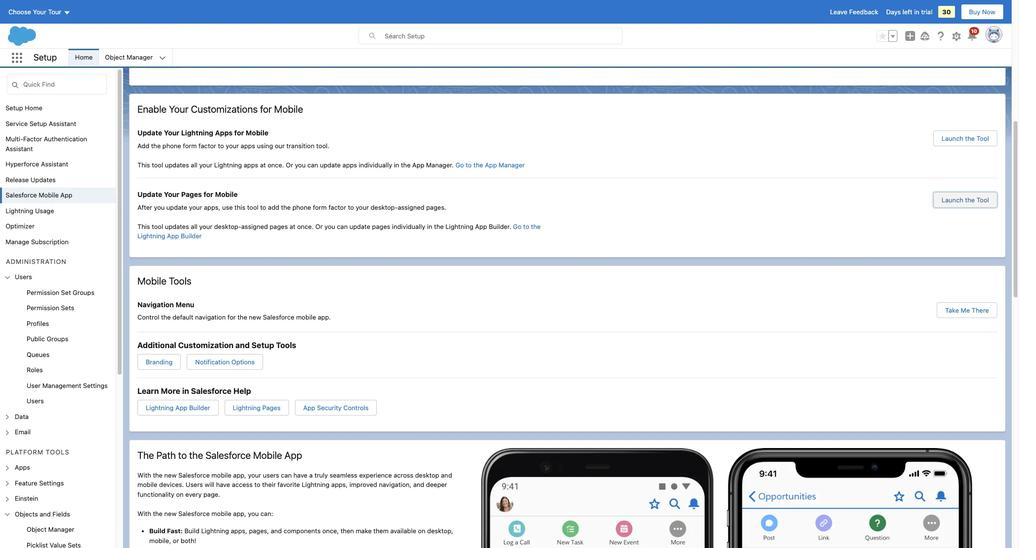 Task type: vqa. For each thing, say whether or not it's contained in the screenshot.
Filters: All time • All activities • All types
no



Task type: describe. For each thing, give the bounding box(es) containing it.
in inside see dynamic forms fields, field sections, and their associated visibility rule behavior, instead of fields from the record detail - mobile component, in the salesforce mobile app.
[[254, 43, 260, 50]]

updates for desktop-
[[165, 222, 189, 230]]

both!
[[181, 537, 196, 545]]

all for desktop-
[[191, 222, 197, 230]]

pages.
[[426, 203, 446, 211]]

1 vertical spatial or
[[315, 222, 323, 230]]

0 vertical spatial pages
[[181, 190, 202, 199]]

your for tour
[[33, 8, 46, 16]]

desktop
[[415, 471, 439, 479]]

path
[[156, 449, 176, 461]]

1 vertical spatial tool
[[247, 203, 258, 211]]

0 vertical spatial individually
[[359, 161, 392, 169]]

setup inside 'link'
[[6, 104, 23, 112]]

default
[[173, 313, 193, 321]]

1 horizontal spatial groups
[[73, 289, 94, 296]]

0 vertical spatial manager
[[127, 53, 153, 61]]

leave feedback link
[[830, 8, 878, 16]]

tell
[[342, 43, 353, 50]]

einstein
[[15, 495, 38, 502]]

1 vertical spatial at
[[290, 222, 295, 230]]

tool for desktop-
[[152, 222, 163, 230]]

to inside go to the lightning app builder
[[523, 222, 529, 230]]

then
[[341, 527, 354, 535]]

0 vertical spatial or
[[286, 161, 293, 169]]

updates for lightning
[[165, 161, 189, 169]]

devices.
[[159, 481, 184, 489]]

across
[[394, 471, 413, 479]]

in down pages. on the top left
[[427, 222, 432, 230]]

favorite
[[278, 481, 300, 489]]

0 vertical spatial can
[[307, 161, 318, 169]]

public groups
[[27, 335, 68, 343]]

group containing permission set groups
[[0, 285, 116, 409]]

with for with the new salesforce mobile app, your users can have a truly seamless experience across desktop and mobile devices. users will have access to their favorite lightning apps, improved navigation, and deeper functionality on every page.
[[137, 471, 151, 479]]

permission for permission set groups
[[27, 289, 59, 296]]

and inside build lightning apps, pages, and components once, then make them available on desktop, mobile, or both!
[[271, 527, 282, 535]]

queues
[[27, 351, 49, 358]]

2 launch the tool button from the top
[[933, 192, 998, 208]]

settings inside 'group'
[[83, 382, 108, 390]]

control
[[137, 313, 159, 321]]

deeper
[[426, 481, 447, 489]]

lightning inside "link"
[[6, 207, 33, 215]]

1 vertical spatial settings
[[39, 479, 64, 487]]

factor
[[23, 135, 42, 143]]

on inside with the new salesforce mobile app, your users can have a truly seamless experience across desktop and mobile devices. users will have access to their favorite lightning apps, improved navigation, and deeper functionality on every page.
[[176, 490, 184, 498]]

from
[[521, 33, 535, 41]]

app security controls
[[303, 404, 369, 412]]

salesforce mobile app
[[6, 191, 72, 199]]

2 launch the tool from the top
[[942, 196, 989, 204]]

1 vertical spatial factor
[[329, 203, 346, 211]]

your for pages
[[164, 190, 179, 199]]

service setup assistant
[[6, 119, 76, 127]]

forms inside see dynamic forms fields, field sections, and their associated visibility rule behavior, instead of fields from the record detail - mobile component, in the salesforce mobile app.
[[258, 33, 276, 41]]

mobile up our
[[274, 103, 303, 115]]

mobile up fields,
[[282, 23, 304, 32]]

and inside see dynamic forms fields, field sections, and their associated visibility rule behavior, instead of fields from the record detail - mobile component, in the salesforce mobile app.
[[341, 33, 353, 41]]

app. inside see dynamic forms fields, field sections, and their associated visibility rule behavior, instead of fields from the record detail - mobile component, in the salesforce mobile app.
[[328, 43, 341, 50]]

setup up options
[[252, 341, 274, 349]]

data link
[[15, 412, 29, 422]]

public groups link
[[27, 335, 68, 344]]

days left in trial
[[886, 8, 933, 16]]

setup inside "link"
[[30, 119, 47, 127]]

1 vertical spatial can
[[337, 222, 348, 230]]

tell me more...
[[342, 43, 386, 50]]

1 horizontal spatial apps
[[215, 129, 233, 137]]

2 horizontal spatial tools
[[276, 341, 296, 349]]

feature settings
[[15, 479, 64, 487]]

more
[[161, 386, 180, 395]]

the
[[137, 449, 154, 461]]

to left add
[[260, 203, 266, 211]]

1 vertical spatial individually
[[392, 222, 425, 230]]

leave
[[830, 8, 847, 16]]

Search Setup text field
[[385, 28, 622, 44]]

salesforce inside navigation menu control the default navigation for the new salesforce mobile app.
[[263, 313, 294, 321]]

app, for you
[[233, 510, 246, 517]]

manage
[[6, 238, 29, 246]]

apps, inside build lightning apps, pages, and components once, then make them available on desktop, mobile, or both!
[[231, 527, 247, 535]]

tour
[[48, 8, 61, 16]]

you right after
[[154, 203, 165, 211]]

feature
[[15, 479, 37, 487]]

in right more
[[182, 386, 189, 395]]

apps, inside with the new salesforce mobile app, your users can have a truly seamless experience across desktop and mobile devices. users will have access to their favorite lightning apps, improved navigation, and deeper functionality on every page.
[[331, 481, 348, 489]]

fast:
[[167, 527, 183, 535]]

home inside 'link'
[[25, 104, 42, 112]]

0 horizontal spatial apps,
[[204, 203, 220, 211]]

optimizer link
[[6, 222, 35, 231]]

functionality
[[137, 490, 174, 498]]

1 horizontal spatial desktop-
[[371, 203, 398, 211]]

0 vertical spatial forms
[[248, 23, 270, 32]]

object inside group
[[27, 526, 46, 533]]

0 horizontal spatial assigned
[[241, 222, 268, 230]]

1 vertical spatial manager
[[499, 161, 525, 169]]

build fast:
[[149, 527, 183, 535]]

to inside with the new salesforce mobile app, your users can have a truly seamless experience across desktop and mobile devices. users will have access to their favorite lightning apps, improved navigation, and deeper functionality on every page.
[[254, 481, 260, 489]]

our
[[275, 142, 285, 150]]

truly
[[315, 471, 328, 479]]

apps inside setup tree tree
[[15, 464, 30, 471]]

mobile up users
[[253, 449, 282, 461]]

with for with the new salesforce mobile app, you can:
[[137, 510, 151, 517]]

user
[[27, 382, 41, 390]]

options
[[231, 358, 255, 366]]

1 vertical spatial update
[[166, 203, 187, 211]]

update your pages for mobile
[[137, 190, 238, 199]]

seamless
[[330, 471, 357, 479]]

and inside tree item
[[40, 510, 51, 518]]

users
[[263, 471, 279, 479]]

mobile inside see dynamic forms fields, field sections, and their associated visibility rule behavior, instead of fields from the record detail - mobile component, in the salesforce mobile app.
[[594, 33, 614, 41]]

-
[[590, 33, 593, 41]]

object manager inside group
[[27, 526, 74, 533]]

me
[[961, 306, 970, 314]]

lightning down pages. on the top left
[[446, 222, 473, 230]]

a
[[309, 471, 313, 479]]

build for fast:
[[149, 527, 165, 535]]

add
[[137, 142, 149, 150]]

desktop,
[[427, 527, 453, 535]]

choose your tour
[[8, 8, 61, 16]]

instead
[[471, 33, 493, 41]]

learn
[[137, 386, 159, 395]]

usage
[[35, 207, 54, 215]]

navigation
[[137, 300, 174, 309]]

to down "update your lightning apps for mobile"
[[218, 142, 224, 150]]

lightning inside go to the lightning app builder
[[137, 232, 165, 240]]

app, for your
[[233, 471, 246, 479]]

1 launch from the top
[[942, 134, 963, 142]]

Quick Find search field
[[7, 74, 107, 95]]

setup up quick find search box
[[33, 52, 57, 62]]

profiles link
[[27, 319, 49, 329]]

enable your customizations for mobile
[[137, 103, 303, 115]]

0 vertical spatial object
[[105, 53, 125, 61]]

(beta)
[[306, 23, 327, 32]]

sections,
[[313, 33, 340, 41]]

1 horizontal spatial assigned
[[398, 203, 424, 211]]

buy now
[[969, 8, 996, 16]]

0 horizontal spatial go
[[456, 161, 464, 169]]

0 vertical spatial group
[[877, 30, 898, 42]]

new inside navigation menu control the default navigation for the new salesforce mobile app.
[[249, 313, 261, 321]]

object manager inside 'link'
[[105, 53, 153, 61]]

you left can:
[[248, 510, 259, 517]]

fields,
[[278, 33, 296, 41]]

user management settings
[[27, 382, 108, 390]]

lightning inside build lightning apps, pages, and components once, then make them available on desktop, mobile, or both!
[[201, 527, 229, 535]]

lightning inside with the new salesforce mobile app, your users can have a truly seamless experience across desktop and mobile devices. users will have access to their favorite lightning apps, improved navigation, and deeper functionality on every page.
[[302, 481, 330, 489]]

1 horizontal spatial object manager link
[[99, 49, 159, 67]]

0 horizontal spatial form
[[183, 142, 197, 150]]

component,
[[217, 43, 253, 50]]

tool.
[[316, 142, 329, 150]]

access
[[232, 481, 253, 489]]

new for you
[[164, 510, 177, 517]]

mobile inside navigation menu control the default navigation for the new salesforce mobile app.
[[296, 313, 316, 321]]

improved
[[349, 481, 377, 489]]

administration
[[6, 258, 67, 266]]

mobile tools
[[137, 275, 192, 286]]

data
[[15, 413, 29, 421]]

mobile inside see dynamic forms fields, field sections, and their associated visibility rule behavior, instead of fields from the record detail - mobile component, in the salesforce mobile app.
[[306, 43, 326, 50]]

salesforce mobile app link
[[6, 191, 72, 200]]

me
[[354, 43, 364, 50]]

assistant inside service setup assistant "link"
[[49, 119, 76, 127]]

the path to the salesforce mobile app
[[137, 449, 302, 461]]

lightning pages button
[[224, 400, 289, 416]]

email
[[15, 428, 31, 436]]

can inside with the new salesforce mobile app, your users can have a truly seamless experience across desktop and mobile devices. users will have access to their favorite lightning apps, improved navigation, and deeper functionality on every page.
[[281, 471, 292, 479]]

1 vertical spatial have
[[216, 481, 230, 489]]

controls
[[343, 404, 369, 412]]

1 pages from the left
[[270, 222, 288, 230]]

you down after you update your apps, use this tool to add the phone form factor to your desktop-assigned pages.
[[324, 222, 335, 230]]

the inside go to the lightning app builder
[[531, 222, 541, 230]]

this
[[235, 203, 245, 211]]

lightning app builder button
[[137, 400, 218, 416]]

with the new salesforce mobile app, you can:
[[137, 510, 273, 517]]

app security controls button
[[295, 400, 377, 416]]

the inside with the new salesforce mobile app, your users can have a truly seamless experience across desktop and mobile devices. users will have access to their favorite lightning apps, improved navigation, and deeper functionality on every page.
[[153, 471, 163, 479]]

email link
[[15, 428, 31, 437]]

builder inside button
[[189, 404, 210, 412]]

mobile up the 'use'
[[215, 190, 238, 199]]

lightning inside button
[[233, 404, 261, 412]]

0 vertical spatial have
[[293, 471, 308, 479]]

users for bottom the users link
[[27, 397, 44, 405]]

users for the top the users link
[[15, 273, 32, 281]]



Task type: locate. For each thing, give the bounding box(es) containing it.
2 horizontal spatial apps,
[[331, 481, 348, 489]]

for inside navigation menu control the default navigation for the new salesforce mobile app.
[[227, 313, 236, 321]]

1 vertical spatial dynamic
[[230, 33, 256, 41]]

group
[[877, 30, 898, 42], [0, 285, 116, 409]]

2 vertical spatial tool
[[152, 222, 163, 230]]

1 horizontal spatial update
[[320, 161, 341, 169]]

build for lightning
[[185, 527, 199, 535]]

1 horizontal spatial on
[[271, 23, 280, 32]]

1 vertical spatial builder
[[189, 404, 210, 412]]

0 horizontal spatial at
[[260, 161, 266, 169]]

salesforce
[[273, 43, 304, 50], [6, 191, 37, 199], [263, 313, 294, 321], [191, 386, 232, 395], [205, 449, 251, 461], [178, 471, 210, 479], [178, 510, 210, 517]]

your for customizations
[[169, 103, 188, 115]]

at down after you update your apps, use this tool to add the phone form factor to your desktop-assigned pages.
[[290, 222, 295, 230]]

1 vertical spatial app.
[[318, 313, 331, 321]]

lightning down 'with the new salesforce mobile app, you can:'
[[201, 527, 229, 535]]

enabled
[[978, 38, 997, 44]]

users link down 'administration'
[[15, 273, 32, 282]]

1 horizontal spatial settings
[[83, 382, 108, 390]]

2 vertical spatial tools
[[46, 448, 69, 456]]

notification options
[[195, 358, 255, 366]]

roles link
[[27, 366, 43, 375]]

0 vertical spatial phone
[[162, 142, 181, 150]]

0 vertical spatial users link
[[15, 273, 32, 282]]

permission up permission sets
[[27, 289, 59, 296]]

app, left can:
[[233, 510, 246, 517]]

make
[[356, 527, 372, 535]]

experience
[[359, 471, 392, 479]]

2 this from the top
[[137, 222, 150, 230]]

tools inside setup tree tree
[[46, 448, 69, 456]]

setup home
[[6, 104, 42, 112]]

learn more in salesforce help
[[137, 386, 251, 395]]

0 horizontal spatial object manager link
[[27, 525, 74, 535]]

tool up update your pages for mobile
[[152, 161, 163, 169]]

tools for platform tools
[[46, 448, 69, 456]]

associated
[[370, 33, 402, 41]]

your inside popup button
[[33, 8, 46, 16]]

users down user
[[27, 397, 44, 405]]

1 tool from the top
[[977, 134, 989, 142]]

1 horizontal spatial tools
[[169, 275, 192, 286]]

in left "manager."
[[394, 161, 399, 169]]

updates up update your pages for mobile
[[165, 161, 189, 169]]

factor down "update your lightning apps for mobile"
[[199, 142, 216, 150]]

in right left
[[914, 8, 919, 16]]

1 vertical spatial once.
[[297, 222, 314, 230]]

2 updates from the top
[[165, 222, 189, 230]]

their inside see dynamic forms fields, field sections, and their associated visibility rule behavior, instead of fields from the record detail - mobile component, in the salesforce mobile app.
[[354, 33, 368, 41]]

2 build from the left
[[185, 527, 199, 535]]

all up update your pages for mobile
[[191, 161, 197, 169]]

mobile inside tree item
[[39, 191, 59, 199]]

go inside go to the lightning app builder
[[513, 222, 522, 230]]

2 launch from the top
[[942, 196, 963, 204]]

2 horizontal spatial manager
[[499, 161, 525, 169]]

0 vertical spatial apps
[[215, 129, 233, 137]]

setup up service
[[6, 104, 23, 112]]

using
[[257, 142, 273, 150]]

0 vertical spatial object manager link
[[99, 49, 159, 67]]

and up tell
[[341, 33, 353, 41]]

1 vertical spatial app,
[[233, 510, 246, 517]]

management
[[42, 382, 81, 390]]

1 vertical spatial group
[[0, 285, 116, 409]]

authentication
[[44, 135, 87, 143]]

on inside build lightning apps, pages, and components once, then make them available on desktop, mobile, or both!
[[418, 527, 425, 535]]

2 all from the top
[[191, 222, 197, 230]]

0 horizontal spatial phone
[[162, 142, 181, 150]]

service
[[6, 119, 28, 127]]

form up this tool updates all your desktop-assigned pages at once. or you can update pages individually in the lightning app builder.
[[313, 203, 327, 211]]

pages inside button
[[262, 404, 281, 412]]

2 update from the top
[[137, 190, 162, 199]]

in right the component,
[[254, 43, 260, 50]]

1 permission from the top
[[27, 289, 59, 296]]

have left a
[[293, 471, 308, 479]]

users up every
[[186, 481, 203, 489]]

mobile up "usage"
[[39, 191, 59, 199]]

to right path
[[178, 449, 187, 461]]

1 build from the left
[[149, 527, 165, 535]]

settings right feature
[[39, 479, 64, 487]]

10 button
[[966, 27, 979, 42]]

2 vertical spatial apps,
[[231, 527, 247, 535]]

app, inside with the new salesforce mobile app, your users can have a truly seamless experience across desktop and mobile devices. users will have access to their favorite lightning apps, improved navigation, and deeper functionality on every page.
[[233, 471, 246, 479]]

0 horizontal spatial once.
[[268, 161, 284, 169]]

salesforce inside tree item
[[6, 191, 37, 199]]

them
[[373, 527, 389, 535]]

now
[[982, 8, 996, 16]]

forms
[[248, 23, 270, 32], [258, 33, 276, 41]]

dynamic inside see dynamic forms fields, field sections, and their associated visibility rule behavior, instead of fields from the record detail - mobile component, in the salesforce mobile app.
[[230, 33, 256, 41]]

2 tool from the top
[[977, 196, 989, 204]]

0 horizontal spatial or
[[286, 161, 293, 169]]

go right "manager."
[[456, 161, 464, 169]]

0 vertical spatial groups
[[73, 289, 94, 296]]

app inside tree item
[[60, 191, 72, 199]]

home link
[[69, 49, 99, 67]]

manager
[[127, 53, 153, 61], [499, 161, 525, 169], [48, 526, 74, 533]]

update for update your lightning apps for mobile
[[137, 129, 162, 137]]

1 all from the top
[[191, 161, 197, 169]]

this down "add"
[[137, 161, 150, 169]]

dynamic up the component,
[[230, 33, 256, 41]]

branding button
[[137, 354, 181, 370]]

and up deeper at the bottom of page
[[441, 471, 452, 479]]

manager inside object manager group
[[48, 526, 74, 533]]

0 horizontal spatial apps
[[15, 464, 30, 471]]

home
[[75, 53, 93, 61], [25, 104, 42, 112]]

setup tree tree
[[0, 100, 116, 548]]

0 vertical spatial home
[[75, 53, 93, 61]]

pages
[[270, 222, 288, 230], [372, 222, 390, 230]]

1 horizontal spatial build
[[185, 527, 199, 535]]

1 horizontal spatial manager
[[127, 53, 153, 61]]

1 horizontal spatial form
[[313, 203, 327, 211]]

0 horizontal spatial build
[[149, 527, 165, 535]]

salesforce inside see dynamic forms fields, field sections, and their associated visibility rule behavior, instead of fields from the record detail - mobile component, in the salesforce mobile app.
[[273, 43, 304, 50]]

object down objects and fields link
[[27, 526, 46, 533]]

lightning usage
[[6, 207, 54, 215]]

permission up profiles
[[27, 304, 59, 312]]

apps, left pages,
[[231, 527, 247, 535]]

have
[[293, 471, 308, 479], [216, 481, 230, 489]]

1 horizontal spatial group
[[877, 30, 898, 42]]

0 horizontal spatial pages
[[270, 222, 288, 230]]

0 vertical spatial assistant
[[49, 119, 76, 127]]

objects and fields tree item
[[0, 507, 116, 548]]

their down users
[[262, 481, 276, 489]]

0 horizontal spatial home
[[25, 104, 42, 112]]

1 app, from the top
[[233, 471, 246, 479]]

to right "manager."
[[466, 161, 472, 169]]

and down the desktop
[[413, 481, 424, 489]]

rule
[[429, 33, 441, 41]]

on right available
[[418, 527, 425, 535]]

0 vertical spatial with
[[137, 471, 151, 479]]

new inside with the new salesforce mobile app, your users can have a truly seamless experience across desktop and mobile devices. users will have access to their favorite lightning apps, improved navigation, and deeper functionality on every page.
[[164, 471, 177, 479]]

build inside build lightning apps, pages, and components once, then make them available on desktop, mobile, or both!
[[185, 527, 199, 535]]

update
[[137, 129, 162, 137], [137, 190, 162, 199]]

new up build fast:
[[164, 510, 177, 517]]

users down 'administration'
[[15, 273, 32, 281]]

app, up access at the left
[[233, 471, 246, 479]]

object right home link on the left
[[105, 53, 125, 61]]

1 horizontal spatial once.
[[297, 222, 314, 230]]

1 horizontal spatial phone
[[292, 203, 311, 211]]

tool down after
[[152, 222, 163, 230]]

0 horizontal spatial have
[[216, 481, 230, 489]]

roles
[[27, 366, 43, 374]]

apps up add the phone form factor to your apps using our transition tool.
[[215, 129, 233, 137]]

1 this from the top
[[137, 161, 150, 169]]

0 vertical spatial factor
[[199, 142, 216, 150]]

1 horizontal spatial their
[[354, 33, 368, 41]]

0 horizontal spatial factor
[[199, 142, 216, 150]]

have right will
[[216, 481, 230, 489]]

objects and fields
[[15, 510, 70, 518]]

builder down learn more in salesforce help
[[189, 404, 210, 412]]

profiles
[[27, 320, 49, 327]]

1 vertical spatial object
[[27, 526, 46, 533]]

home up service setup assistant
[[25, 104, 42, 112]]

2 permission from the top
[[27, 304, 59, 312]]

with the new salesforce mobile app, your users can have a truly seamless experience across desktop and mobile devices. users will have access to their favorite lightning apps, improved navigation, and deeper functionality on every page.
[[137, 471, 452, 498]]

with inside with the new salesforce mobile app, your users can have a truly seamless experience across desktop and mobile devices. users will have access to their favorite lightning apps, improved navigation, and deeper functionality on every page.
[[137, 471, 151, 479]]

tool for first launch the tool 'button' from the top of the page
[[977, 134, 989, 142]]

0 vertical spatial tool
[[152, 161, 163, 169]]

your
[[226, 142, 239, 150], [199, 161, 212, 169], [189, 203, 202, 211], [356, 203, 369, 211], [199, 222, 212, 230], [248, 471, 261, 479]]

1 vertical spatial phone
[[292, 203, 311, 211]]

phone right "add"
[[162, 142, 181, 150]]

once. down after you update your apps, use this tool to add the phone form factor to your desktop-assigned pages.
[[297, 222, 314, 230]]

0 vertical spatial builder
[[181, 232, 202, 240]]

more...
[[365, 43, 386, 50]]

1 update from the top
[[137, 129, 162, 137]]

1 launch the tool button from the top
[[933, 131, 998, 146]]

1 vertical spatial home
[[25, 104, 42, 112]]

0 vertical spatial updates
[[165, 161, 189, 169]]

security
[[317, 404, 342, 412]]

launch
[[942, 134, 963, 142], [942, 196, 963, 204]]

branding
[[146, 358, 173, 366]]

platform tools
[[6, 448, 69, 456]]

0 horizontal spatial groups
[[47, 335, 68, 343]]

additional
[[137, 341, 176, 349]]

update
[[320, 161, 341, 169], [166, 203, 187, 211], [350, 222, 370, 230]]

this down after
[[137, 222, 150, 230]]

forms up the component,
[[248, 23, 270, 32]]

0 horizontal spatial object manager
[[27, 526, 74, 533]]

1 updates from the top
[[165, 161, 189, 169]]

form
[[183, 142, 197, 150], [313, 203, 327, 211]]

updates down update your pages for mobile
[[165, 222, 189, 230]]

this for this tool updates all your lightning apps at once. or you can update apps individually in the app manager. go to the app manager
[[137, 161, 150, 169]]

their
[[354, 33, 368, 41], [262, 481, 276, 489]]

additional customization and setup tools
[[137, 341, 296, 349]]

or
[[286, 161, 293, 169], [315, 222, 323, 230]]

2 with from the top
[[137, 510, 151, 517]]

to up go to the lightning app builder
[[348, 203, 354, 211]]

public
[[27, 335, 45, 343]]

groups right public
[[47, 335, 68, 343]]

setup home link
[[6, 103, 42, 113]]

object manager right home link on the left
[[105, 53, 153, 61]]

buy
[[969, 8, 981, 16]]

apps down platform
[[15, 464, 30, 471]]

add the phone form factor to your apps using our transition tool.
[[137, 142, 329, 150]]

0 vertical spatial dynamic
[[217, 23, 247, 32]]

apps, down "seamless"
[[331, 481, 348, 489]]

lightning inside button
[[146, 404, 174, 412]]

1 vertical spatial all
[[191, 222, 197, 230]]

notification options button
[[187, 354, 263, 370]]

on up fields,
[[271, 23, 280, 32]]

lightning pages
[[233, 404, 281, 412]]

1 horizontal spatial home
[[75, 53, 93, 61]]

1 vertical spatial apps,
[[331, 481, 348, 489]]

this for this tool updates all your desktop-assigned pages at once. or you can update pages individually in the lightning app builder.
[[137, 222, 150, 230]]

0 vertical spatial desktop-
[[371, 203, 398, 211]]

visibility
[[404, 33, 428, 41]]

app. inside navigation menu control the default navigation for the new salesforce mobile app.
[[318, 313, 331, 321]]

your for lightning
[[164, 129, 179, 137]]

users inside 'group'
[[27, 397, 44, 405]]

home up quick find search box
[[75, 53, 93, 61]]

individually
[[359, 161, 392, 169], [392, 222, 425, 230]]

2 vertical spatial on
[[418, 527, 425, 535]]

tool right this
[[247, 203, 258, 211]]

object manager link right home link on the left
[[99, 49, 159, 67]]

assigned left pages. on the top left
[[398, 203, 424, 211]]

and right pages,
[[271, 527, 282, 535]]

service setup assistant link
[[6, 119, 76, 129]]

object manager link down objects and fields link
[[27, 525, 74, 535]]

users link down user
[[27, 397, 44, 406]]

1 vertical spatial apps
[[15, 464, 30, 471]]

assistant down multi-
[[6, 145, 33, 152]]

groups right set
[[73, 289, 94, 296]]

1 vertical spatial tools
[[276, 341, 296, 349]]

mobile up using on the left top
[[246, 129, 268, 137]]

2 horizontal spatial on
[[418, 527, 425, 535]]

dynamic up see
[[217, 23, 247, 32]]

2 horizontal spatial can
[[337, 222, 348, 230]]

mobile up navigation
[[137, 275, 166, 286]]

settings
[[83, 382, 108, 390], [39, 479, 64, 487]]

app inside go to the lightning app builder
[[167, 232, 179, 240]]

lightning down the "enable your customizations for mobile"
[[181, 129, 213, 137]]

tool for lightning
[[152, 161, 163, 169]]

1 launch the tool from the top
[[942, 134, 989, 142]]

0 vertical spatial update
[[320, 161, 341, 169]]

or down after you update your apps, use this tool to add the phone form factor to your desktop-assigned pages.
[[315, 222, 323, 230]]

0 vertical spatial launch the tool
[[942, 134, 989, 142]]

0 vertical spatial launch
[[942, 134, 963, 142]]

0 vertical spatial settings
[[83, 382, 108, 390]]

2 pages from the left
[[372, 222, 390, 230]]

dynamic forms on mobile (beta)
[[217, 23, 327, 32]]

lightning down add the phone form factor to your apps using our transition tool.
[[214, 161, 242, 169]]

2 vertical spatial update
[[350, 222, 370, 230]]

your inside with the new salesforce mobile app, your users can have a truly seamless experience across desktop and mobile devices. users will have access to their favorite lightning apps, improved navigation, and deeper functionality on every page.
[[248, 471, 261, 479]]

and left fields
[[40, 510, 51, 518]]

object manager group
[[0, 522, 116, 548]]

mobile right -
[[594, 33, 614, 41]]

0 vertical spatial permission
[[27, 289, 59, 296]]

update for update your pages for mobile
[[137, 190, 162, 199]]

1 vertical spatial launch
[[942, 196, 963, 204]]

1 horizontal spatial go
[[513, 222, 522, 230]]

go right builder.
[[513, 222, 522, 230]]

salesforce inside with the new salesforce mobile app, your users can have a truly seamless experience across desktop and mobile devices. users will have access to their favorite lightning apps, improved navigation, and deeper functionality on every page.
[[178, 471, 210, 479]]

factor up this tool updates all your desktop-assigned pages at once. or you can update pages individually in the lightning app builder.
[[329, 203, 346, 211]]

lightning down a
[[302, 481, 330, 489]]

assistant inside multi-factor authentication assistant
[[6, 145, 33, 152]]

0 vertical spatial once.
[[268, 161, 284, 169]]

users
[[15, 273, 32, 281], [27, 397, 44, 405], [186, 481, 203, 489]]

on
[[271, 23, 280, 32], [176, 490, 184, 498], [418, 527, 425, 535]]

tool for first launch the tool 'button' from the bottom of the page
[[977, 196, 989, 204]]

object manager link inside group
[[27, 525, 74, 535]]

navigation,
[[379, 481, 412, 489]]

1 vertical spatial assistant
[[6, 145, 33, 152]]

platform
[[6, 448, 43, 456]]

0 vertical spatial at
[[260, 161, 266, 169]]

0 vertical spatial on
[[271, 23, 280, 32]]

users tree item
[[0, 270, 116, 409]]

their inside with the new salesforce mobile app, your users can have a truly seamless experience across desktop and mobile devices. users will have access to their favorite lightning apps, improved navigation, and deeper functionality on every page.
[[262, 481, 276, 489]]

at down using on the left top
[[260, 161, 266, 169]]

to right access at the left
[[254, 481, 260, 489]]

see
[[217, 33, 228, 41]]

builder inside go to the lightning app builder
[[181, 232, 202, 240]]

permission sets link
[[27, 304, 74, 313]]

permission sets
[[27, 304, 74, 312]]

go to the app manager link
[[456, 161, 525, 169]]

1 vertical spatial form
[[313, 203, 327, 211]]

manager.
[[426, 161, 454, 169]]

users inside with the new salesforce mobile app, your users can have a truly seamless experience across desktop and mobile devices. users will have access to their favorite lightning apps, improved navigation, and deeper functionality on every page.
[[186, 481, 203, 489]]

1 vertical spatial with
[[137, 510, 151, 517]]

notification
[[195, 358, 230, 366]]

to right builder.
[[523, 222, 529, 230]]

days
[[886, 8, 901, 16]]

setup up 'factor'
[[30, 119, 47, 127]]

navigation
[[195, 313, 226, 321]]

fields
[[503, 33, 519, 41]]

0 vertical spatial users
[[15, 273, 32, 281]]

assistant up authentication
[[49, 119, 76, 127]]

new for your
[[164, 471, 177, 479]]

salesforce mobile app tree item
[[0, 188, 116, 203]]

customizations
[[191, 103, 258, 115]]

use
[[222, 203, 233, 211]]

build up mobile,
[[149, 527, 165, 535]]

feedback
[[849, 8, 878, 16]]

set
[[61, 289, 71, 296]]

you down transition
[[295, 161, 306, 169]]

2 app, from the top
[[233, 510, 246, 517]]

pages,
[[249, 527, 269, 535]]

manage subscription
[[6, 238, 69, 246]]

build
[[149, 527, 165, 535], [185, 527, 199, 535]]

form down "update your lightning apps for mobile"
[[183, 142, 197, 150]]

can:
[[261, 510, 273, 517]]

1 vertical spatial launch the tool
[[942, 196, 989, 204]]

you
[[295, 161, 306, 169], [154, 203, 165, 211], [324, 222, 335, 230], [248, 510, 259, 517]]

1 vertical spatial users link
[[27, 397, 44, 406]]

new up devices.
[[164, 471, 177, 479]]

build up both!
[[185, 527, 199, 535]]

and
[[341, 33, 353, 41], [235, 341, 250, 349], [441, 471, 452, 479], [413, 481, 424, 489], [40, 510, 51, 518], [271, 527, 282, 535]]

and up options
[[235, 341, 250, 349]]

manage subscription link
[[6, 237, 69, 247]]

update up after
[[137, 190, 162, 199]]

0 vertical spatial this
[[137, 161, 150, 169]]

0 vertical spatial app,
[[233, 471, 246, 479]]

left
[[903, 8, 912, 16]]

settings right management
[[83, 382, 108, 390]]

all for lightning
[[191, 161, 197, 169]]

1 with from the top
[[137, 471, 151, 479]]

phone right add
[[292, 203, 311, 211]]

1 vertical spatial desktop-
[[214, 222, 241, 230]]

update up "add"
[[137, 129, 162, 137]]

1 horizontal spatial factor
[[329, 203, 346, 211]]

0 horizontal spatial settings
[[39, 479, 64, 487]]

field
[[298, 33, 311, 41]]

sets
[[61, 304, 74, 312]]

take me there
[[945, 306, 989, 314]]

0 horizontal spatial pages
[[181, 190, 202, 199]]

optimizer
[[6, 222, 35, 230]]

tools for mobile tools
[[169, 275, 192, 286]]

permission for permission sets
[[27, 304, 59, 312]]

1 vertical spatial update
[[137, 190, 162, 199]]

enable
[[137, 103, 167, 115]]

with down 'functionality'
[[137, 510, 151, 517]]

object manager down objects and fields link
[[27, 526, 74, 533]]

help
[[233, 386, 251, 395]]

assistant inside hyperforce assistant link
[[41, 160, 68, 168]]

once. down our
[[268, 161, 284, 169]]

1 vertical spatial assigned
[[241, 222, 268, 230]]

release
[[6, 176, 29, 183]]

lightning down after
[[137, 232, 165, 240]]



